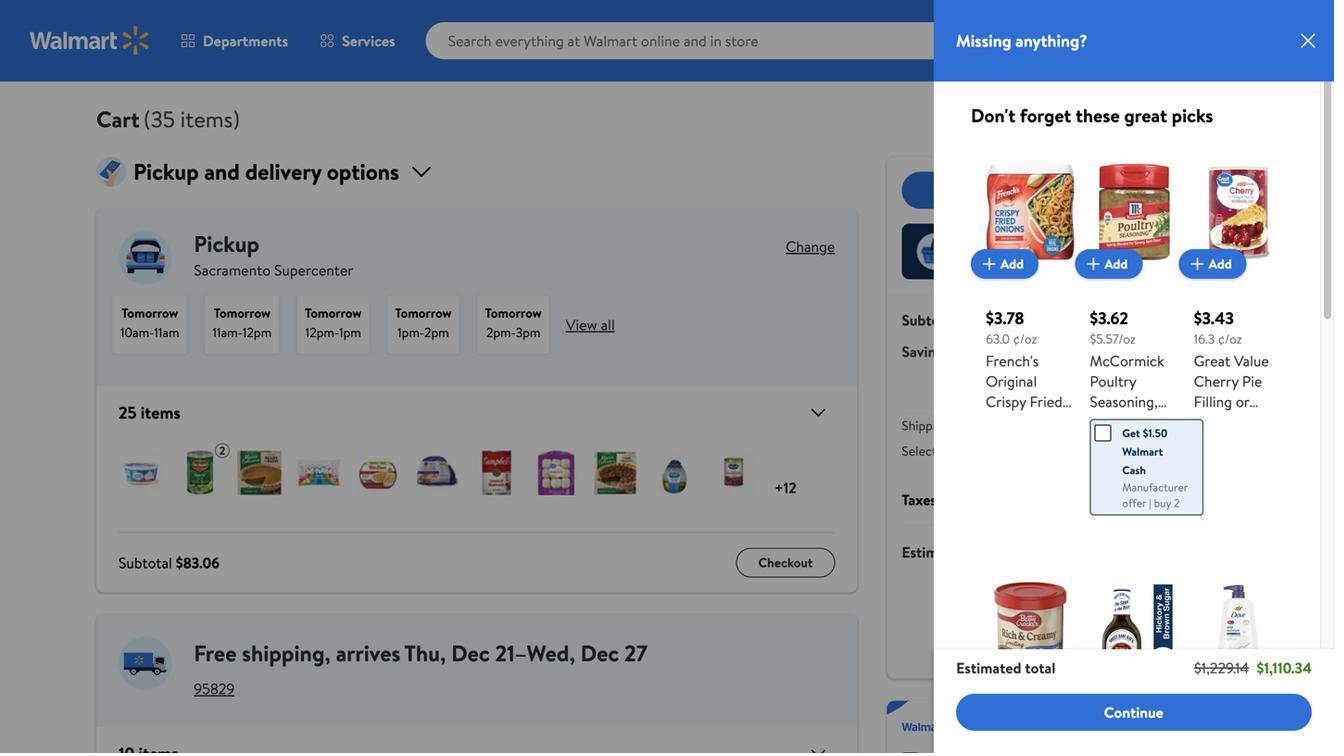 Task type: locate. For each thing, give the bounding box(es) containing it.
tomorrow inside tomorrow 10am-11am
[[122, 304, 178, 322]]

0 horizontal spatial total
[[971, 542, 1001, 562]]

2 oz from the left
[[1121, 412, 1135, 432]]

1 vertical spatial total
[[1025, 658, 1056, 678]]

1 vertical spatial estimated
[[956, 658, 1022, 678]]

add button inside $2.52 group
[[1075, 668, 1143, 697]]

95829 button
[[194, 679, 235, 699]]

add to cart image up unlock
[[979, 671, 1001, 694]]

63.0
[[986, 330, 1010, 348]]

is
[[1101, 234, 1109, 252]]

0 horizontal spatial &
[[1089, 708, 1098, 726]]

dec left 27
[[581, 638, 619, 669]]

add to cart image
[[1187, 253, 1209, 275], [979, 671, 1001, 694], [1083, 671, 1105, 694], [1187, 671, 1209, 694]]

& inside "$3.62 $5.57/oz mccormick poultry seasoning, 0.65 oz mixed spices & seasonings"
[[1134, 432, 1144, 453]]

continue inside "monthly payments available for eligible items. continue with affirm"
[[1104, 640, 1156, 658]]

manufacturer
[[1122, 480, 1188, 495]]

or left pickup
[[987, 442, 999, 460]]

0 vertical spatial all
[[1069, 180, 1083, 200]]

subtotal
[[902, 310, 957, 330], [119, 553, 172, 573]]

$1,110.34 down great
[[1168, 373, 1223, 393]]

$118.80
[[1172, 341, 1219, 362]]

¢/oz up french's at the top right
[[1013, 330, 1037, 348]]

pickup
[[194, 228, 259, 259]]

salad
[[986, 432, 1019, 453]]

select down 'topping,'
[[1188, 442, 1223, 460]]

add to cart image for $3.78
[[979, 253, 1001, 275]]

add to cart image
[[979, 253, 1001, 275], [1083, 253, 1105, 275]]

0 vertical spatial $1,229.14
[[1168, 310, 1223, 330]]

checkout for checkout
[[758, 554, 813, 572]]

1 horizontal spatial dec
[[581, 638, 619, 669]]

1 vertical spatial (35
[[960, 310, 981, 330]]

delivery
[[940, 442, 984, 460], [1041, 708, 1086, 726]]

all inside button
[[1069, 180, 1083, 200]]

¢/oz for $3.43
[[1218, 330, 1242, 348]]

filling
[[1194, 391, 1232, 412]]

tomorrow for 12pm
[[214, 304, 271, 322]]

add button inside the $3.43 group
[[1179, 249, 1247, 279]]

shipping
[[242, 638, 325, 669]]

(35 right cart
[[143, 104, 175, 135]]

to
[[1042, 442, 1054, 460]]

1 horizontal spatial or
[[1236, 391, 1250, 412]]

oz right 0.65
[[1121, 412, 1135, 432]]

estimated down taxes
[[902, 542, 967, 562]]

subtotal (35 items)
[[902, 310, 1025, 330]]

fast!
[[1150, 234, 1175, 252]]

0 horizontal spatial checkout
[[758, 554, 813, 572]]

select delivery or pickup to view fees
[[902, 442, 1109, 460]]

add to cart image down microsoft in the top right of the page
[[979, 253, 1001, 275]]

free shipping, arrives thu, dec 21 to wed, dec 27 95829 element
[[96, 615, 857, 711]]

$83.06
[[176, 553, 220, 573]]

add right close nudge icon on the right
[[1209, 255, 1232, 273]]

(35 for cart
[[143, 104, 175, 135]]

0 horizontal spatial (35
[[143, 104, 175, 135]]

0 vertical spatial or
[[1236, 391, 1250, 412]]

walmart plus image
[[902, 719, 957, 738]]

add to cart image up save
[[1083, 671, 1105, 694]]

checkout inside button
[[1003, 180, 1065, 200]]

0 vertical spatial continue
[[1104, 640, 1156, 658]]

add to cart image inside $3.78 group
[[979, 253, 1001, 275]]

0 horizontal spatial items)
[[180, 104, 240, 135]]

add button inside $1.50 group
[[971, 668, 1039, 697]]

add button
[[971, 249, 1039, 279], [1075, 249, 1143, 279], [1179, 249, 1247, 279], [971, 668, 1039, 697], [1075, 668, 1143, 697], [1179, 668, 1247, 697]]

these
[[1076, 102, 1120, 128]]

0 horizontal spatial oz
[[1051, 412, 1065, 432]]

Search search field
[[426, 22, 1019, 59]]

poultry
[[1090, 371, 1137, 391]]

missing anything? dialog
[[934, 0, 1334, 753]]

$1.50 inside group
[[986, 725, 1023, 748]]

0 horizontal spatial $1.50
[[986, 725, 1023, 748]]

0 vertical spatial $1,110.34
[[1275, 46, 1308, 59]]

1 horizontal spatial (35
[[960, 310, 981, 330]]

¢/oz inside $3.78 63.0 ¢/oz french's original crispy fried onions, 6 oz salad toppings
[[1013, 330, 1037, 348]]

add to cart image inside $2.52 group
[[1083, 671, 1105, 694]]

1 horizontal spatial free
[[1198, 417, 1223, 435]]

dec right thu,
[[451, 638, 490, 669]]

add to cart image down 'affirm'
[[1187, 671, 1209, 694]]

tomorrow up 12pm-
[[305, 304, 362, 322]]

checkout up the xbox on the top right of the page
[[1003, 180, 1065, 200]]

tomorrow
[[122, 304, 178, 322], [214, 304, 271, 322], [305, 304, 362, 322], [395, 304, 452, 322], [485, 304, 542, 322]]

select down shipping
[[902, 442, 937, 460]]

select
[[902, 442, 937, 460], [1188, 442, 1223, 460]]

add down 'affirm'
[[1209, 673, 1232, 691]]

0 vertical spatial 2
[[219, 443, 225, 459]]

4 tomorrow from the left
[[395, 304, 452, 322]]

2 ¢/oz from the left
[[1218, 330, 1242, 348]]

1 horizontal spatial oz
[[1121, 412, 1135, 432]]

oz right "6"
[[1051, 412, 1065, 432]]

add button for french's original crispy fried onions, 6 oz salad toppings
[[971, 249, 1039, 279]]

2 right buy
[[1174, 495, 1180, 511]]

1 vertical spatial $1,110.34
[[1168, 373, 1223, 393]]

add to cart image for add button inside the $9.97 "group"
[[1187, 671, 1209, 694]]

0 horizontal spatial subtotal
[[119, 553, 172, 573]]

free up 95829
[[194, 638, 237, 669]]

1 horizontal spatial add to cart image
[[1083, 253, 1105, 275]]

0 vertical spatial items)
[[180, 104, 240, 135]]

2 inside manufacturer offer |  buy 2
[[1174, 495, 1180, 511]]

add up free
[[1001, 673, 1024, 691]]

0 vertical spatial (35
[[143, 104, 175, 135]]

$1,229.14 up $118.80
[[1168, 310, 1223, 330]]

$1,229.14 inside continue 'region'
[[1194, 658, 1249, 678]]

&
[[1134, 432, 1144, 453], [1089, 708, 1098, 726]]

pie
[[1242, 371, 1262, 391]]

tomorrow for 1pm
[[305, 304, 362, 322]]

items right 25 at the bottom of page
[[141, 401, 181, 424]]

add inside $2.52 group
[[1105, 673, 1128, 691]]

add to cart image down s
[[1083, 253, 1105, 275]]

checkout inside button
[[758, 554, 813, 572]]

0 horizontal spatial ¢/oz
[[1013, 330, 1037, 348]]

subtotal up savings
[[902, 310, 957, 330]]

sacramento
[[194, 260, 271, 280]]

6
[[1039, 412, 1047, 432]]

¢/oz inside $3.43 16.3 ¢/oz great value cherry pie filling or topping, 21 oz
[[1218, 330, 1242, 348]]

time
[[1128, 708, 1154, 726]]

0 vertical spatial free
[[1198, 417, 1223, 435]]

$1.50 inside get $1.50 walmart cash
[[1143, 425, 1168, 441]]

1 vertical spatial items
[[141, 401, 181, 424]]

add to cart image right out.
[[1187, 253, 1209, 275]]

estimated total down monthly
[[956, 658, 1056, 678]]

1 horizontal spatial items
[[1087, 180, 1122, 200]]

items) for cart (35 items)
[[180, 104, 240, 135]]

estimated total
[[902, 542, 1001, 562], [956, 658, 1056, 678]]

items up the 'is'
[[1087, 180, 1122, 200]]

$1,229.14
[[1168, 310, 1223, 330], [1194, 658, 1249, 678]]

tomorrow up 11am-
[[214, 304, 271, 322]]

items inside button
[[1087, 180, 1122, 200]]

tomorrow inside tomorrow 11am-12pm
[[214, 304, 271, 322]]

great
[[1194, 351, 1231, 371]]

fulfillment logo image
[[119, 637, 172, 690]]

delivery left salad
[[940, 442, 984, 460]]

$1.50
[[1143, 425, 1168, 441], [986, 725, 1023, 748]]

groceries
[[993, 726, 1045, 745]]

1 horizontal spatial all
[[1069, 180, 1083, 200]]

1 add to cart image from the left
[[979, 253, 1001, 275]]

calculated at checkout
[[1076, 490, 1223, 510]]

add to cart image inside $9.97 "group"
[[1187, 671, 1209, 694]]

0 horizontal spatial or
[[987, 442, 999, 460]]

1 horizontal spatial 2
[[1174, 495, 1180, 511]]

3 oz from the left
[[1268, 412, 1282, 432]]

3 tomorrow from the left
[[305, 304, 362, 322]]

total up monthly
[[971, 542, 1001, 562]]

checkout down +12
[[758, 554, 813, 572]]

oz inside $3.43 16.3 ¢/oz great value cherry pie filling or topping, 21 oz
[[1268, 412, 1282, 432]]

1 vertical spatial all
[[601, 314, 615, 335]]

0 horizontal spatial free
[[194, 638, 237, 669]]

1 vertical spatial or
[[987, 442, 999, 460]]

1 horizontal spatial subtotal
[[902, 310, 957, 330]]

items
[[1087, 180, 1122, 200], [141, 401, 181, 424]]

1 tomorrow from the left
[[122, 304, 178, 322]]

cherry
[[1194, 371, 1239, 391]]

(35 left "63.0"
[[960, 310, 981, 330]]

$1,110.34
[[1275, 46, 1308, 59], [1168, 373, 1223, 393], [1257, 658, 1312, 678]]

0 horizontal spatial dec
[[451, 638, 490, 669]]

tomorrow 11am-12pm
[[213, 304, 272, 341]]

0 vertical spatial items
[[1087, 180, 1122, 200]]

checkout all items
[[1003, 180, 1122, 200]]

0 vertical spatial checkout
[[1003, 180, 1065, 200]]

free
[[1008, 708, 1038, 726]]

25
[[119, 401, 137, 424]]

add button inside $3.62 group
[[1075, 249, 1143, 279]]

2pm
[[424, 323, 449, 341]]

affirm
[[1186, 640, 1223, 658]]

del monte cut green beans canned vegetables, 14.5 oz can quantity 2 with addon services image
[[178, 451, 222, 495]]

add button for mccormick poultry seasoning, 0.65 oz mixed spices & seasonings
[[1075, 249, 1143, 279]]

oz right 21
[[1268, 412, 1282, 432]]

2 continue from the top
[[1104, 702, 1164, 723]]

1 horizontal spatial select
[[1188, 442, 1223, 460]]

tomorrow up 2pm-
[[485, 304, 542, 322]]

items) right cart
[[180, 104, 240, 135]]

continue
[[1104, 640, 1156, 658], [1104, 702, 1164, 723]]

1 oz from the left
[[1051, 412, 1065, 432]]

27
[[624, 638, 648, 669]]

items) up french's at the top right
[[985, 310, 1025, 330]]

get $1.50 walmart cash walmart plus, element
[[1095, 424, 1188, 480]]

0 horizontal spatial items
[[141, 401, 181, 424]]

1 horizontal spatial checkout
[[1003, 180, 1065, 200]]

payments
[[1019, 619, 1073, 637]]

topping,
[[1194, 412, 1248, 432]]

onions,
[[986, 412, 1035, 432]]

monthly
[[970, 619, 1016, 637]]

1 vertical spatial checkout
[[758, 554, 813, 572]]

$1,110.34 down 35
[[1275, 46, 1308, 59]]

add button inside $3.78 group
[[971, 249, 1039, 279]]

dec
[[451, 638, 490, 669], [581, 638, 619, 669]]

out.
[[1141, 252, 1162, 270]]

oz inside $3.78 63.0 ¢/oz french's original crispy fried onions, 6 oz salad toppings
[[1051, 412, 1065, 432]]

1 vertical spatial subtotal
[[119, 553, 172, 573]]

great value brown and serve white dinner rolls, 12 oz, 12 count with addon services image
[[534, 451, 578, 495]]

add inside $3.62 group
[[1105, 255, 1128, 273]]

before
[[1056, 252, 1093, 270]]

unlock
[[965, 708, 1005, 726]]

subtotal left the $83.06
[[119, 553, 172, 573]]

xbox
[[1023, 234, 1051, 252]]

add to cart image inside $3.62 group
[[1083, 253, 1105, 275]]

all right view
[[601, 314, 615, 335]]

0 horizontal spatial add to cart image
[[979, 253, 1001, 275]]

1 continue from the top
[[1104, 640, 1156, 658]]

less than x qty image
[[917, 233, 954, 270]]

5 tomorrow from the left
[[485, 304, 542, 322]]

continue down for
[[1104, 640, 1156, 658]]

add to cart image for $3.62
[[1083, 253, 1105, 275]]

$3.62 $5.57/oz mccormick poultry seasoning, 0.65 oz mixed spices & seasonings
[[1090, 307, 1178, 473]]

add inside the $3.43 group
[[1209, 255, 1232, 273]]

2
[[219, 443, 225, 459], [1174, 495, 1180, 511]]

continue up $2.52
[[1104, 702, 1164, 723]]

close nudge image
[[1190, 244, 1205, 259]]

1 ¢/oz from the left
[[1013, 330, 1037, 348]]

2 add to cart image from the left
[[1083, 253, 1105, 275]]

$1,110.34 right 'affirm'
[[1257, 658, 1312, 678]]

¢/oz right "16.3"
[[1218, 330, 1242, 348]]

continue inside the continue button
[[1104, 702, 1164, 723]]

1 horizontal spatial delivery
[[1041, 708, 1086, 726]]

$3.78 63.0 ¢/oz french's original crispy fried onions, 6 oz salad toppings
[[986, 307, 1065, 473]]

1 vertical spatial items)
[[985, 310, 1025, 330]]

1 vertical spatial $1,229.14
[[1194, 658, 1249, 678]]

estimated down monthly
[[956, 658, 1022, 678]]

buy
[[1154, 495, 1171, 511]]

select for select delivery or pickup to view fees
[[902, 442, 937, 460]]

1 vertical spatial 2
[[1174, 495, 1180, 511]]

free down filling
[[1198, 417, 1223, 435]]

0 vertical spatial $1.50
[[1143, 425, 1168, 441]]

add inside $9.97 "group"
[[1209, 673, 1232, 691]]

tomorrow up 1pm-
[[395, 304, 452, 322]]

2 horizontal spatial oz
[[1268, 412, 1282, 432]]

at
[[1148, 490, 1160, 510]]

ocean spray jellied cranberry sauce, 14 oz can with addon services image
[[712, 451, 756, 495]]

free shipping , arrives thu, dec 21–wed, dec 27
[[194, 638, 648, 669]]

toppings
[[986, 453, 1042, 473]]

0 horizontal spatial all
[[601, 314, 615, 335]]

tomorrow 1pm-2pm
[[395, 304, 452, 341]]

2 select from the left
[[1188, 442, 1223, 460]]

2 tomorrow from the left
[[214, 304, 271, 322]]

subtotal for subtotal $83.06
[[119, 553, 172, 573]]

total down payments
[[1025, 658, 1056, 678]]

add for add button inside the $3.62 group
[[1105, 255, 1128, 273]]

1 vertical spatial estimated total
[[956, 658, 1056, 678]]

1 vertical spatial &
[[1089, 708, 1098, 726]]

calculated
[[1076, 490, 1144, 510]]

2 left marie callender's pumpkin pie, 36 oz (frozen) with addon services image
[[219, 443, 225, 459]]

add down the 'is'
[[1105, 255, 1128, 273]]

$1,229.14 down items.
[[1194, 658, 1249, 678]]

1 vertical spatial delivery
[[1041, 708, 1086, 726]]

$2.52 group
[[1075, 545, 1179, 753]]

11am-
[[213, 323, 243, 341]]

or left 21
[[1236, 391, 1250, 412]]

1 select from the left
[[902, 442, 937, 460]]

0 vertical spatial subtotal
[[902, 310, 957, 330]]

add left the soon at the top of page
[[1001, 255, 1024, 273]]

Get $1.50 Walmart Cash checkbox
[[1095, 425, 1111, 442]]

1 horizontal spatial ¢/oz
[[1218, 330, 1242, 348]]

checkout
[[1003, 180, 1065, 200], [758, 554, 813, 572]]

estimated total down taxes
[[902, 542, 1001, 562]]

1 horizontal spatial items)
[[985, 310, 1025, 330]]

1 vertical spatial free
[[194, 638, 237, 669]]

all for checkout
[[1069, 180, 1083, 200]]

all
[[1069, 180, 1083, 200], [601, 314, 615, 335]]

$3.43
[[1194, 307, 1234, 330]]

add up the continue button
[[1105, 673, 1128, 691]]

0 vertical spatial &
[[1134, 432, 1144, 453]]

delivery right free
[[1041, 708, 1086, 726]]

2 vertical spatial $1,110.34
[[1257, 658, 1312, 678]]

0 horizontal spatial select
[[902, 442, 937, 460]]

$1,229.14 $1,110.34
[[1194, 658, 1312, 678]]

1 horizontal spatial &
[[1134, 432, 1144, 453]]

all up series
[[1069, 180, 1083, 200]]

0 vertical spatial delivery
[[940, 442, 984, 460]]

1 dec from the left
[[451, 638, 490, 669]]

add to cart image inside the $3.43 group
[[1187, 253, 1209, 275]]

1 vertical spatial continue
[[1104, 702, 1164, 723]]

spices
[[1090, 432, 1130, 453]]

1 vertical spatial $1.50
[[986, 725, 1023, 748]]

pickup
[[1002, 442, 1039, 460]]

tomorrow up 10am-
[[122, 304, 178, 322]]

1 horizontal spatial total
[[1025, 658, 1056, 678]]

your
[[965, 726, 990, 745]]

add inside $3.78 group
[[1001, 255, 1024, 273]]

1 horizontal spatial $1.50
[[1143, 425, 1168, 441]]

add to cart image inside $1.50 group
[[979, 671, 1001, 694]]



Task type: describe. For each thing, give the bounding box(es) containing it.
offer
[[1122, 495, 1147, 511]]

35
[[1294, 20, 1306, 36]]

1pm-
[[398, 323, 424, 341]]

add to cart image for add button in the $2.52 group
[[1083, 671, 1105, 694]]

$3.43 group
[[1179, 127, 1283, 432]]

estimated total inside continue 'region'
[[956, 658, 1056, 678]]

+12
[[775, 478, 797, 498]]

view
[[1057, 442, 1083, 460]]

(35 for subtotal
[[960, 310, 981, 330]]

tomorrow for 11am
[[122, 304, 178, 322]]

all for view
[[601, 314, 615, 335]]

cart
[[96, 104, 140, 135]]

french's
[[986, 351, 1039, 371]]

cart (35 items)
[[96, 104, 240, 135]]

16.3
[[1194, 330, 1215, 348]]

view all button
[[566, 314, 615, 335]]

sam's choice, pork, spiral-cut, boneless, brown sugar double glazed ham, 2.0 - 4.8 lbs with addon services image
[[415, 451, 460, 495]]

free for free shipping , arrives thu, dec 21–wed, dec 27
[[194, 638, 237, 669]]

select for select button
[[1188, 442, 1223, 460]]

for
[[1127, 619, 1144, 637]]

add button inside $9.97 "group"
[[1179, 668, 1247, 697]]

$3.43 16.3 ¢/oz great value cherry pie filling or topping, 21 oz
[[1194, 307, 1282, 432]]

0 vertical spatial estimated total
[[902, 542, 1001, 562]]

tomorrow 10am-11am
[[120, 304, 179, 341]]

add button for great value cherry pie filling or topping, 21 oz
[[1179, 249, 1247, 279]]

$3.78 group
[[971, 127, 1075, 473]]

great value frozen whipped topping, 8 oz container (frozen) with addon services image
[[119, 451, 163, 495]]

$1.50 group
[[971, 545, 1075, 753]]

or inside $3.43 16.3 ¢/oz great value cherry pie filling or topping, 21 oz
[[1236, 391, 1250, 412]]

savings
[[902, 341, 951, 362]]

marie callender's pumpkin pie, 36 oz (frozen) with addon services image
[[237, 451, 282, 495]]

checkout all items button
[[902, 172, 1223, 209]]

anything?
[[1016, 29, 1088, 52]]

oz inside "$3.62 $5.57/oz mccormick poultry seasoning, 0.65 oz mixed spices & seasonings"
[[1121, 412, 1135, 432]]

total inside continue 'region'
[[1025, 658, 1056, 678]]

|
[[1149, 495, 1152, 511]]

seasoning,
[[1090, 391, 1158, 412]]

¢/oz for $3.78
[[1013, 330, 1037, 348]]

unlock free delivery & save time getting your groceries delivered! banner
[[887, 701, 1238, 753]]

add for add button in the $3.43 group
[[1209, 255, 1232, 273]]

Walmart Site-Wide search field
[[426, 22, 1019, 59]]

series
[[1054, 234, 1087, 252]]

21
[[1252, 412, 1264, 432]]

$5.57/oz
[[1090, 330, 1136, 348]]

$1,110.34 inside continue 'region'
[[1257, 658, 1312, 678]]

0 vertical spatial total
[[971, 542, 1001, 562]]

add to cart image for add button in the $3.43 group
[[1187, 253, 1209, 275]]

2 dec from the left
[[581, 638, 619, 669]]

$9.97 group
[[1179, 545, 1283, 753]]

delivery inside unlock free delivery & save time getting your groceries delivered!
[[1041, 708, 1086, 726]]

bob evans real cheddar family size macaroni & cheese , 28 oz tray (refrigerated) with addon services image
[[356, 451, 400, 495]]

checkout button
[[736, 548, 835, 578]]

$1,229.14 for $1,229.14 $1,110.34
[[1194, 658, 1249, 678]]

delivered!
[[1049, 726, 1105, 745]]

0 vertical spatial estimated
[[902, 542, 967, 562]]

0 horizontal spatial 2
[[219, 443, 225, 459]]

arrives
[[336, 638, 401, 669]]

-
[[1167, 341, 1172, 362]]

great
[[1124, 102, 1167, 128]]

jet-puffed mini marshmallows, 10 oz bag with addon services image
[[297, 451, 341, 495]]

checkout
[[1164, 490, 1223, 510]]

seasonings
[[1090, 453, 1160, 473]]

subtotal $83.06
[[119, 553, 220, 573]]

walmart image
[[30, 26, 150, 56]]

1pm
[[339, 323, 361, 341]]

subtotal for subtotal (35 items)
[[902, 310, 957, 330]]

shipping
[[902, 417, 950, 435]]

it's
[[1096, 252, 1112, 270]]

taxes
[[902, 490, 937, 510]]

don't forget these great picks
[[971, 102, 1213, 128]]

honeysuckle white® whole turkey, 10-17 lbs. (frozen), serves 7 to 11 with addon services image
[[652, 451, 697, 495]]

items) for subtotal (35 items)
[[985, 310, 1025, 330]]

free for free
[[1198, 417, 1223, 435]]

soon
[[1026, 252, 1053, 270]]

$3.78
[[986, 307, 1024, 330]]

crispy
[[986, 391, 1026, 412]]

view all
[[566, 314, 615, 335]]

unlock free delivery & save time getting your groceries delivered!
[[965, 708, 1199, 745]]

cash
[[1122, 462, 1146, 478]]

add for add button inside the $9.97 "group"
[[1209, 673, 1232, 691]]

marie callender's southern pecan pie, 32 oz (frozen) with addon services image
[[593, 451, 638, 495]]

missing
[[956, 29, 1012, 52]]

fees
[[1085, 442, 1109, 460]]

0 horizontal spatial delivery
[[940, 442, 984, 460]]

$2.52
[[1090, 725, 1129, 748]]

95829
[[194, 679, 235, 699]]

out
[[1004, 252, 1023, 270]]

microsoft
[[965, 234, 1020, 252]]

missing anything?
[[956, 29, 1088, 52]]

add for add button in the $3.78 group
[[1001, 255, 1024, 273]]

tomorrow 12pm-1pm
[[305, 304, 362, 341]]

estimated inside continue 'region'
[[956, 658, 1022, 678]]

add button for $2.52
[[1075, 668, 1143, 697]]

3pm
[[516, 323, 541, 341]]

$3.62 group
[[1075, 127, 1204, 523]]

campbell's condensed cream of mushroom soup, 10.5 oz can with addon services image
[[474, 451, 519, 495]]

close panel image
[[1297, 30, 1319, 52]]

0.65
[[1090, 412, 1117, 432]]

sold
[[1115, 252, 1138, 270]]

11am
[[154, 323, 179, 341]]

monthly payments available for eligible items. continue with affirm
[[970, 619, 1223, 658]]

add inside $1.50 group
[[1001, 673, 1024, 691]]

available
[[1077, 619, 1124, 637]]

continue region
[[934, 650, 1334, 753]]

checkout for checkout all items
[[1003, 180, 1065, 200]]

$1,229.14 for $1,229.14
[[1168, 310, 1223, 330]]

s
[[1091, 234, 1097, 252]]

forget
[[1020, 102, 1072, 128]]

get
[[1122, 425, 1140, 441]]

select button
[[1188, 442, 1223, 460]]

getting
[[1157, 708, 1199, 726]]

tomorrow for 3pm
[[485, 304, 542, 322]]

check
[[965, 252, 1001, 270]]

& inside unlock free delivery & save time getting your groceries delivered!
[[1089, 708, 1098, 726]]

microsoft xbox series s is selling fast! check out soon before it's sold out.
[[965, 234, 1175, 270]]

save
[[1101, 708, 1125, 726]]

tomorrow for 2pm
[[395, 304, 452, 322]]

,
[[325, 638, 331, 669]]

mixed
[[1139, 412, 1178, 432]]

supercenter
[[274, 260, 353, 280]]

continue button
[[956, 694, 1312, 731]]

$3.62
[[1090, 307, 1129, 330]]

add to cart image for add button inside $1.50 group
[[979, 671, 1001, 694]]

-$118.80
[[1167, 341, 1219, 362]]

don't
[[971, 102, 1016, 128]]

picks
[[1172, 102, 1213, 128]]

12pm-
[[305, 323, 339, 341]]



Task type: vqa. For each thing, say whether or not it's contained in the screenshot.
their
no



